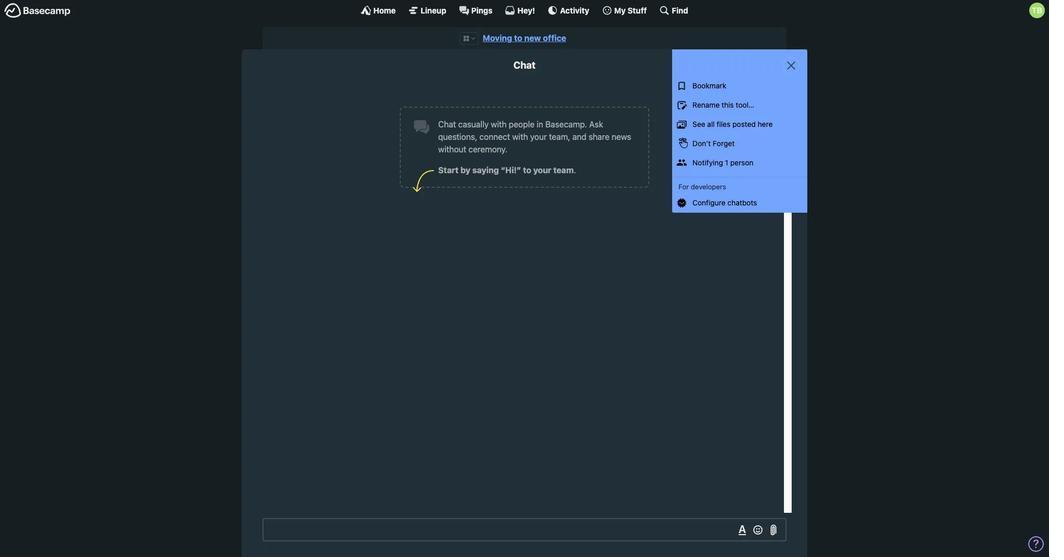 Task type: locate. For each thing, give the bounding box(es) containing it.
all
[[708, 120, 715, 128]]

to left new
[[514, 33, 523, 43]]

to right "hi!"
[[523, 166, 532, 175]]

notifying for notifying       1 person
[[693, 158, 724, 167]]

new
[[525, 33, 541, 43]]

don't
[[693, 139, 711, 148]]

with down people
[[513, 132, 528, 142]]

bookmark link
[[673, 77, 808, 96]]

1 vertical spatial with
[[513, 132, 528, 142]]

files
[[717, 120, 731, 128]]

chat for chat
[[514, 59, 536, 71]]

home
[[374, 5, 396, 15]]

chat for chat casually with people in basecamp. ask questions, connect with your team, and share news without ceremony.
[[439, 120, 456, 129]]

1 horizontal spatial chat
[[514, 59, 536, 71]]

notifying left 1
[[693, 158, 724, 167]]

configure chatbots link
[[673, 194, 808, 213]]

configure
[[693, 198, 726, 207]]

developers
[[691, 182, 727, 191]]

chat inside chat casually with people in basecamp. ask questions, connect with your team, and share news without ceremony.
[[439, 120, 456, 129]]

0 horizontal spatial notifying
[[693, 158, 724, 167]]

don't forget
[[693, 139, 735, 148]]

1 vertical spatial chat
[[439, 120, 456, 129]]

chat down moving to new office link
[[514, 59, 536, 71]]

1 horizontal spatial with
[[513, 132, 528, 142]]

posted
[[733, 120, 756, 128]]

your down the in
[[531, 132, 547, 142]]

questions,
[[439, 132, 478, 142]]

.
[[574, 166, 576, 175]]

with up connect
[[491, 120, 507, 129]]

start by saying "hi!" to your team .
[[439, 166, 576, 175]]

1 vertical spatial notifying
[[693, 158, 724, 167]]

0 horizontal spatial with
[[491, 120, 507, 129]]

notifying
[[743, 61, 771, 70], [693, 158, 724, 167]]

forget
[[713, 139, 735, 148]]

chat
[[514, 59, 536, 71], [439, 120, 456, 129]]

share
[[589, 132, 610, 142]]

with
[[491, 120, 507, 129], [513, 132, 528, 142]]

lineup
[[421, 5, 447, 15]]

team
[[554, 166, 574, 175]]

to
[[514, 33, 523, 43], [523, 166, 532, 175]]

ask
[[590, 120, 604, 129]]

0 horizontal spatial chat
[[439, 120, 456, 129]]

None text field
[[263, 518, 787, 542]]

rename this tool… link
[[673, 96, 808, 115]]

0 vertical spatial with
[[491, 120, 507, 129]]

chat up questions, at the left top of page
[[439, 120, 456, 129]]

notifying       1 person
[[693, 158, 754, 167]]

your inside chat casually with people in basecamp. ask questions, connect with your team, and share news without ceremony.
[[531, 132, 547, 142]]

for developers
[[679, 182, 727, 191]]

don't forget link
[[673, 134, 808, 153]]

1
[[725, 158, 729, 167]]

moving to new office
[[483, 33, 567, 43]]

1 horizontal spatial notifying
[[743, 61, 771, 70]]

here
[[758, 120, 773, 128]]

find
[[672, 5, 689, 15]]

basecamp.
[[546, 120, 587, 129]]

your left team
[[534, 166, 552, 175]]

in
[[537, 120, 544, 129]]

1 vertical spatial to
[[523, 166, 532, 175]]

0 vertical spatial notifying
[[743, 61, 771, 70]]

office
[[543, 33, 567, 43]]

notifying up bookmark link
[[743, 61, 771, 70]]

person
[[731, 158, 754, 167]]

0 vertical spatial chat
[[514, 59, 536, 71]]

moving
[[483, 33, 512, 43]]

0 vertical spatial to
[[514, 33, 523, 43]]

home link
[[361, 5, 396, 16]]

your
[[531, 132, 547, 142], [534, 166, 552, 175]]

0 horizontal spatial to
[[514, 33, 523, 43]]

0 vertical spatial your
[[531, 132, 547, 142]]



Task type: describe. For each thing, give the bounding box(es) containing it.
bookmark
[[693, 81, 727, 90]]

tool…
[[736, 100, 755, 109]]

people
[[509, 120, 535, 129]]

connect
[[480, 132, 510, 142]]

1 horizontal spatial to
[[523, 166, 532, 175]]

saying
[[473, 166, 499, 175]]

pings
[[472, 5, 493, 15]]

see all files posted here
[[693, 120, 773, 128]]

stuff
[[628, 5, 647, 15]]

casually
[[459, 120, 489, 129]]

and
[[573, 132, 587, 142]]

activity
[[560, 5, 590, 15]]

main element
[[0, 0, 1050, 20]]

without
[[439, 145, 467, 154]]

switch accounts image
[[4, 3, 71, 19]]

see all files posted here link
[[673, 115, 808, 134]]

activity link
[[548, 5, 590, 16]]

1 vertical spatial your
[[534, 166, 552, 175]]

see
[[693, 120, 706, 128]]

hey! button
[[505, 5, 535, 16]]

moving to new office link
[[483, 33, 567, 43]]

chatbots
[[728, 198, 758, 207]]

notifying for notifying
[[743, 61, 771, 70]]

ceremony.
[[469, 145, 508, 154]]

rename
[[693, 100, 720, 109]]

lineup link
[[408, 5, 447, 16]]

news
[[612, 132, 632, 142]]

notifying       1 person link
[[673, 153, 808, 172]]

my stuff button
[[602, 5, 647, 16]]

team,
[[549, 132, 571, 142]]

my
[[615, 5, 626, 15]]

"hi!"
[[501, 166, 521, 175]]

this
[[722, 100, 734, 109]]

chat casually with people in basecamp. ask questions, connect with your team, and share news without ceremony.
[[439, 120, 632, 154]]

tim burton image
[[1030, 3, 1046, 18]]

start
[[439, 166, 459, 175]]

hey!
[[518, 5, 535, 15]]

for
[[679, 182, 689, 191]]

pings button
[[459, 5, 493, 16]]

notifying link
[[727, 57, 779, 74]]

by
[[461, 166, 471, 175]]

rename this tool…
[[693, 100, 755, 109]]

configure chatbots
[[693, 198, 758, 207]]

find button
[[660, 5, 689, 16]]

my stuff
[[615, 5, 647, 15]]



Task type: vqa. For each thing, say whether or not it's contained in the screenshot.
Someone's assignments
no



